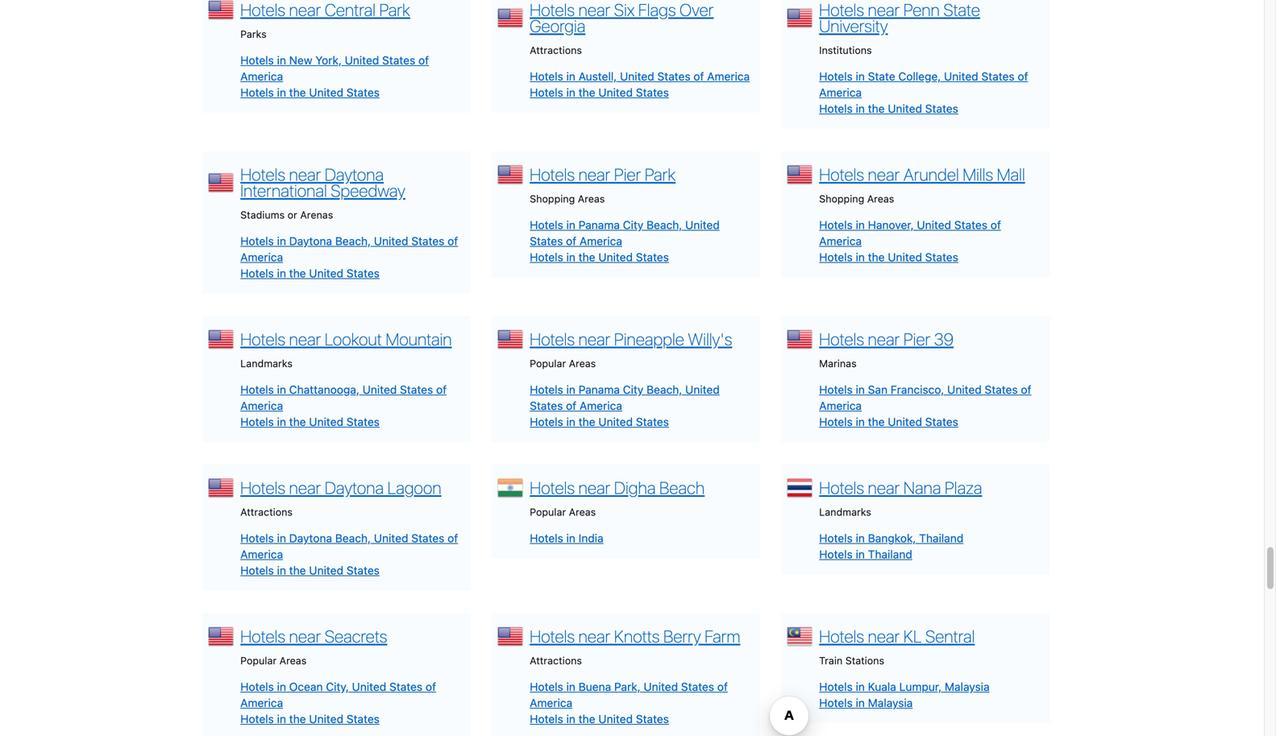 Task type: vqa. For each thing, say whether or not it's contained in the screenshot.
Shopping Areas to the right
yes



Task type: locate. For each thing, give the bounding box(es) containing it.
0 vertical spatial attractions
[[530, 44, 582, 56]]

hotels in daytona beach, united states of america hotels in the united states down hotels near daytona lagoon link
[[240, 532, 458, 578]]

2 shopping areas from the left
[[819, 193, 894, 205]]

near inside hotels near six flags over georgia
[[579, 0, 611, 20]]

popular areas
[[530, 358, 596, 370], [530, 507, 596, 518], [240, 656, 307, 667]]

1 panama from the top
[[579, 218, 620, 232]]

francisco,
[[891, 383, 944, 397]]

panama down hotels near pier park
[[579, 218, 620, 232]]

malaysia down kuala
[[868, 697, 913, 710]]

2 hotels in panama city beach, united states of america link from the top
[[530, 383, 720, 413]]

pier left park
[[614, 164, 641, 184]]

1 vertical spatial hotels in panama city beach, united states of america link
[[530, 383, 720, 413]]

0 horizontal spatial landmarks
[[240, 358, 293, 370]]

1 horizontal spatial landmarks
[[819, 507, 871, 518]]

hotels near daytona lagoon link
[[240, 478, 441, 498]]

park,
[[614, 681, 641, 694]]

1 vertical spatial hotels in panama city beach, united states of america hotels in the united states
[[530, 383, 720, 429]]

attractions for hotels near six flags over georgia
[[530, 44, 582, 56]]

1 horizontal spatial malaysia
[[945, 681, 990, 694]]

1 vertical spatial malaysia
[[868, 697, 913, 710]]

hotels in the united states link for hotels near six flags over georgia
[[530, 86, 669, 99]]

1 horizontal spatial shopping areas
[[819, 193, 894, 205]]

areas up hanover, on the right top of the page
[[867, 193, 894, 205]]

1 vertical spatial attractions
[[240, 507, 293, 518]]

areas up india
[[569, 507, 596, 518]]

panama for pineapple
[[579, 383, 620, 397]]

hotels in state college, united states of america hotels in the united states
[[819, 70, 1028, 115]]

georgia
[[530, 16, 586, 36]]

india
[[579, 532, 604, 545]]

popular for hotels near pineapple willy's
[[530, 358, 566, 370]]

landmarks
[[240, 358, 293, 370], [819, 507, 871, 518]]

city down hotels near pier park
[[623, 218, 644, 232]]

2 shopping from the left
[[819, 193, 864, 205]]

of inside hotels in state college, united states of america hotels in the united states
[[1018, 70, 1028, 83]]

hotels in kuala lumpur, malaysia link
[[819, 681, 990, 694]]

near for hotels near six flags over georgia
[[579, 0, 611, 20]]

united
[[345, 53, 379, 67], [620, 70, 654, 83], [944, 70, 978, 83], [309, 86, 343, 99], [598, 86, 633, 99], [888, 102, 922, 115], [685, 218, 720, 232], [917, 218, 951, 232], [374, 235, 408, 248], [598, 251, 633, 264], [888, 251, 922, 264], [309, 267, 343, 280], [363, 383, 397, 397], [685, 383, 720, 397], [947, 383, 982, 397], [309, 416, 343, 429], [598, 416, 633, 429], [888, 416, 922, 429], [374, 532, 408, 545], [309, 564, 343, 578], [352, 681, 386, 694], [644, 681, 678, 694], [309, 713, 343, 727], [598, 713, 633, 727]]

hotels in panama city beach, united states of america link for pier
[[530, 218, 720, 248]]

hotels in panama city beach, united states of america hotels in the united states
[[530, 218, 720, 264], [530, 383, 720, 429]]

areas down hotels near pier park
[[578, 193, 605, 205]]

1 shopping from the left
[[530, 193, 575, 205]]

daytona down hotels near daytona lagoon link
[[289, 532, 332, 545]]

near inside the hotels near penn state university
[[868, 0, 900, 20]]

america inside the hotels in san francisco, united states of america hotels in the united states
[[819, 399, 862, 413]]

hotels in the united states link for hotels near daytona international speedway
[[240, 267, 380, 280]]

attractions up the buena
[[530, 656, 582, 667]]

2 vertical spatial popular
[[240, 656, 277, 667]]

of inside hotels in chattanooga, united states of america hotels in the united states
[[436, 383, 447, 397]]

malaysia
[[945, 681, 990, 694], [868, 697, 913, 710]]

1 horizontal spatial pier
[[904, 329, 931, 349]]

thailand
[[919, 532, 964, 545], [868, 548, 912, 562]]

shopping areas up hanover, on the right top of the page
[[819, 193, 894, 205]]

hotels in new york, united states of america hotels in the united states
[[240, 53, 429, 99]]

university
[[819, 16, 888, 36]]

malaysia right lumpur,
[[945, 681, 990, 694]]

nana
[[904, 478, 941, 498]]

0 horizontal spatial thailand
[[868, 548, 912, 562]]

hotels in austell, united states of america hotels in the united states
[[530, 70, 750, 99]]

0 vertical spatial landmarks
[[240, 358, 293, 370]]

hotels in panama city beach, united states of america hotels in the united states down hotels near pier park
[[530, 218, 720, 264]]

willy's
[[688, 329, 732, 349]]

knotts
[[614, 627, 660, 647]]

2 vertical spatial attractions
[[530, 656, 582, 667]]

landmarks for hotels near nana plaza
[[819, 507, 871, 518]]

park
[[645, 164, 676, 184]]

hotels near knotts berry farm
[[530, 627, 740, 647]]

beach, down speedway at the left top of the page
[[335, 235, 371, 248]]

0 vertical spatial city
[[623, 218, 644, 232]]

institutions
[[819, 44, 872, 56]]

shopping up hotels in hanover, united states of america link on the top of page
[[819, 193, 864, 205]]

america inside hotels in hanover, united states of america hotels in the united states
[[819, 235, 862, 248]]

0 vertical spatial panama
[[579, 218, 620, 232]]

hotels in daytona beach, united states of america hotels in the united states for international
[[240, 235, 458, 280]]

1 vertical spatial thailand
[[868, 548, 912, 562]]

1 horizontal spatial state
[[944, 0, 980, 20]]

hotels near kl sentral
[[819, 627, 975, 647]]

1 vertical spatial state
[[868, 70, 895, 83]]

0 horizontal spatial state
[[868, 70, 895, 83]]

attractions down georgia
[[530, 44, 582, 56]]

shopping areas down hotels near pier park
[[530, 193, 605, 205]]

areas for digha
[[569, 507, 596, 518]]

arenas
[[300, 209, 333, 221]]

of inside hotels in new york, united states of america hotels in the united states
[[418, 53, 429, 67]]

city
[[623, 218, 644, 232], [623, 383, 644, 397]]

of inside hotels in buena park, united states of america hotels in the united states
[[717, 681, 728, 694]]

1 vertical spatial popular
[[530, 507, 566, 518]]

pier
[[614, 164, 641, 184], [904, 329, 931, 349]]

0 vertical spatial popular areas
[[530, 358, 596, 370]]

hotels in daytona beach, united states of america link down hotels near daytona lagoon link
[[240, 532, 458, 562]]

hotels in daytona beach, united states of america hotels in the united states
[[240, 235, 458, 280], [240, 532, 458, 578]]

beach, down park
[[647, 218, 682, 232]]

popular for hotels near digha beach
[[530, 507, 566, 518]]

hotels in panama city beach, united states of america hotels in the united states down the hotels near pineapple willy's
[[530, 383, 720, 429]]

hotels in chattanooga, united states of america hotels in the united states
[[240, 383, 447, 429]]

daytona up arenas
[[325, 164, 384, 184]]

popular areas up hotels in india on the left bottom of the page
[[530, 507, 596, 518]]

the
[[289, 86, 306, 99], [579, 86, 595, 99], [868, 102, 885, 115], [579, 251, 595, 264], [868, 251, 885, 264], [289, 267, 306, 280], [289, 416, 306, 429], [579, 416, 595, 429], [868, 416, 885, 429], [289, 564, 306, 578], [289, 713, 306, 727], [579, 713, 595, 727]]

0 vertical spatial hotels in panama city beach, united states of america hotels in the united states
[[530, 218, 720, 264]]

popular for hotels near seacrets
[[240, 656, 277, 667]]

1 hotels in panama city beach, united states of america link from the top
[[530, 218, 720, 248]]

0 horizontal spatial pier
[[614, 164, 641, 184]]

1 vertical spatial landmarks
[[819, 507, 871, 518]]

city down hotels near pineapple willy's 'link'
[[623, 383, 644, 397]]

america inside hotels in buena park, united states of america hotels in the united states
[[530, 697, 572, 710]]

hotels in daytona beach, united states of america hotels in the united states down arenas
[[240, 235, 458, 280]]

state right penn
[[944, 0, 980, 20]]

beach
[[659, 478, 705, 498]]

near for hotels near digha beach
[[579, 478, 611, 498]]

1 vertical spatial hotels in daytona beach, united states of america hotels in the united states
[[240, 532, 458, 578]]

mills
[[963, 164, 993, 184]]

0 vertical spatial hotels in daytona beach, united states of america hotels in the united states
[[240, 235, 458, 280]]

hotels in panama city beach, united states of america hotels in the united states for pineapple
[[530, 383, 720, 429]]

1 horizontal spatial thailand
[[919, 532, 964, 545]]

america
[[240, 70, 283, 83], [707, 70, 750, 83], [819, 86, 862, 99], [580, 235, 622, 248], [819, 235, 862, 248], [240, 251, 283, 264], [240, 399, 283, 413], [580, 399, 622, 413], [819, 399, 862, 413], [240, 548, 283, 562], [240, 697, 283, 710], [530, 697, 572, 710]]

near for hotels near kl sentral
[[868, 627, 900, 647]]

0 horizontal spatial shopping areas
[[530, 193, 605, 205]]

hotels in daytona beach, united states of america link for lagoon
[[240, 532, 458, 562]]

thailand down hotels in bangkok, thailand link
[[868, 548, 912, 562]]

state
[[944, 0, 980, 20], [868, 70, 895, 83]]

1 vertical spatial popular areas
[[530, 507, 596, 518]]

hotels
[[530, 0, 575, 20], [819, 0, 864, 20], [240, 53, 274, 67], [530, 70, 563, 83], [819, 70, 853, 83], [240, 86, 274, 99], [530, 86, 563, 99], [819, 102, 853, 115], [240, 164, 285, 184], [530, 164, 575, 184], [819, 164, 864, 184], [530, 218, 563, 232], [819, 218, 853, 232], [240, 235, 274, 248], [530, 251, 563, 264], [819, 251, 853, 264], [240, 267, 274, 280], [240, 329, 285, 349], [530, 329, 575, 349], [819, 329, 864, 349], [240, 383, 274, 397], [530, 383, 563, 397], [819, 383, 853, 397], [240, 416, 274, 429], [530, 416, 563, 429], [819, 416, 853, 429], [240, 478, 285, 498], [530, 478, 575, 498], [819, 478, 864, 498], [240, 532, 274, 545], [530, 532, 563, 545], [819, 532, 853, 545], [819, 548, 853, 562], [240, 564, 274, 578], [240, 627, 285, 647], [530, 627, 575, 647], [819, 627, 864, 647], [240, 681, 274, 694], [530, 681, 563, 694], [819, 681, 853, 694], [819, 697, 853, 710], [240, 713, 274, 727], [530, 713, 563, 727]]

beach, down hotels near daytona lagoon link
[[335, 532, 371, 545]]

hotels near pier 39
[[819, 329, 954, 349]]

2 hotels in daytona beach, united states of america link from the top
[[240, 532, 458, 562]]

hotels near digha beach
[[530, 478, 705, 498]]

of inside hotels in austell, united states of america hotels in the united states
[[694, 70, 704, 83]]

kl
[[904, 627, 922, 647]]

berry
[[663, 627, 701, 647]]

stadiums
[[240, 209, 285, 221]]

hotels inside hotels near six flags over georgia
[[530, 0, 575, 20]]

of inside hotels in ocean city, united states of america hotels in the united states
[[426, 681, 436, 694]]

popular areas down the hotels near pineapple willy's
[[530, 358, 596, 370]]

hotels in kuala lumpur, malaysia hotels in malaysia
[[819, 681, 990, 710]]

shopping areas
[[530, 193, 605, 205], [819, 193, 894, 205]]

2 panama from the top
[[579, 383, 620, 397]]

1 vertical spatial hotels in daytona beach, united states of america link
[[240, 532, 458, 562]]

landmarks up chattanooga,
[[240, 358, 293, 370]]

attractions for hotels near daytona lagoon
[[240, 507, 293, 518]]

state left 'college,'
[[868, 70, 895, 83]]

0 horizontal spatial shopping
[[530, 193, 575, 205]]

pier for park
[[614, 164, 641, 184]]

1 shopping areas from the left
[[530, 193, 605, 205]]

0 vertical spatial hotels in panama city beach, united states of america link
[[530, 218, 720, 248]]

panama down the hotels near pineapple willy's
[[579, 383, 620, 397]]

popular areas up the ocean
[[240, 656, 307, 667]]

hotels in the united states link for hotels near seacrets
[[240, 713, 380, 727]]

lagoon
[[387, 478, 441, 498]]

buena
[[579, 681, 611, 694]]

1 hotels in daytona beach, united states of america hotels in the united states from the top
[[240, 235, 458, 280]]

hotels in new york, united states of america link
[[240, 53, 429, 83]]

2 city from the top
[[623, 383, 644, 397]]

city for pineapple
[[623, 383, 644, 397]]

hotels in daytona beach, united states of america hotels in the united states for lagoon
[[240, 532, 458, 578]]

popular
[[530, 358, 566, 370], [530, 507, 566, 518], [240, 656, 277, 667]]

city,
[[326, 681, 349, 694]]

hotels in chattanooga, united states of america link
[[240, 383, 447, 413]]

0 vertical spatial hotels in daytona beach, united states of america link
[[240, 235, 458, 264]]

beach,
[[647, 218, 682, 232], [335, 235, 371, 248], [647, 383, 682, 397], [335, 532, 371, 545]]

hotels in ocean city, united states of america link
[[240, 681, 436, 710]]

0 vertical spatial popular
[[530, 358, 566, 370]]

near for hotels near knotts berry farm
[[579, 627, 611, 647]]

panama
[[579, 218, 620, 232], [579, 383, 620, 397]]

1 city from the top
[[623, 218, 644, 232]]

the inside hotels in new york, united states of america hotels in the united states
[[289, 86, 306, 99]]

areas down the hotels near pineapple willy's
[[569, 358, 596, 370]]

hotels in the united states link
[[240, 86, 380, 99], [530, 86, 669, 99], [819, 102, 958, 115], [530, 251, 669, 264], [819, 251, 958, 264], [240, 267, 380, 280], [240, 416, 380, 429], [530, 416, 669, 429], [819, 416, 958, 429], [240, 564, 380, 578], [240, 713, 380, 727], [530, 713, 669, 727]]

hotels in panama city beach, united states of america link
[[530, 218, 720, 248], [530, 383, 720, 413]]

2 hotels in daytona beach, united states of america hotels in the united states from the top
[[240, 532, 458, 578]]

hotels near penn state university link
[[819, 0, 980, 36]]

1 vertical spatial pier
[[904, 329, 931, 349]]

hotels near pier park
[[530, 164, 676, 184]]

thailand right bangkok,
[[919, 532, 964, 545]]

0 vertical spatial pier
[[614, 164, 641, 184]]

shopping areas for hotels near pier park
[[530, 193, 605, 205]]

hotels in daytona beach, united states of america link
[[240, 235, 458, 264], [240, 532, 458, 562]]

areas for pineapple
[[569, 358, 596, 370]]

landmarks up hotels in thailand link
[[819, 507, 871, 518]]

in
[[277, 53, 286, 67], [566, 70, 576, 83], [856, 70, 865, 83], [277, 86, 286, 99], [566, 86, 576, 99], [856, 102, 865, 115], [566, 218, 576, 232], [856, 218, 865, 232], [277, 235, 286, 248], [566, 251, 576, 264], [856, 251, 865, 264], [277, 267, 286, 280], [277, 383, 286, 397], [566, 383, 576, 397], [856, 383, 865, 397], [277, 416, 286, 429], [566, 416, 576, 429], [856, 416, 865, 429], [277, 532, 286, 545], [566, 532, 576, 545], [856, 532, 865, 545], [856, 548, 865, 562], [277, 564, 286, 578], [277, 681, 286, 694], [566, 681, 576, 694], [856, 681, 865, 694], [856, 697, 865, 710], [277, 713, 286, 727], [566, 713, 576, 727]]

america inside hotels in chattanooga, united states of america hotels in the united states
[[240, 399, 283, 413]]

1 hotels in daytona beach, united states of america link from the top
[[240, 235, 458, 264]]

hotels inside the hotels near daytona international speedway
[[240, 164, 285, 184]]

hotels in the united states link for hotels near lookout mountain
[[240, 416, 380, 429]]

popular areas for hotels near digha beach
[[530, 507, 596, 518]]

popular areas for hotels near seacrets
[[240, 656, 307, 667]]

hotels in daytona beach, united states of america link down arenas
[[240, 235, 458, 264]]

hotels in the united states link for hotels near pier 39
[[819, 416, 958, 429]]

chattanooga,
[[289, 383, 359, 397]]

hotels in panama city beach, united states of america link down hotels near pier park
[[530, 218, 720, 248]]

2 hotels in panama city beach, united states of america hotels in the united states from the top
[[530, 383, 720, 429]]

2 vertical spatial popular areas
[[240, 656, 307, 667]]

hotels near nana plaza
[[819, 478, 982, 498]]

hotels near kl sentral link
[[819, 627, 975, 647]]

1 vertical spatial panama
[[579, 383, 620, 397]]

attractions down hotels near daytona lagoon link
[[240, 507, 293, 518]]

areas up the ocean
[[279, 656, 307, 667]]

1 horizontal spatial shopping
[[819, 193, 864, 205]]

shopping
[[530, 193, 575, 205], [819, 193, 864, 205]]

near for hotels near penn state university
[[868, 0, 900, 20]]

0 vertical spatial state
[[944, 0, 980, 20]]

hotels near seacrets
[[240, 627, 387, 647]]

1 hotels in panama city beach, united states of america hotels in the united states from the top
[[530, 218, 720, 264]]

shopping areas for hotels near arundel mills mall
[[819, 193, 894, 205]]

pier left "39"
[[904, 329, 931, 349]]

six
[[614, 0, 635, 20]]

hotels in panama city beach, united states of america link down the hotels near pineapple willy's
[[530, 383, 720, 413]]

1 vertical spatial city
[[623, 383, 644, 397]]

farm
[[705, 627, 740, 647]]

near inside the hotels near daytona international speedway
[[289, 164, 321, 184]]

shopping down hotels near pier park
[[530, 193, 575, 205]]



Task type: describe. For each thing, give the bounding box(es) containing it.
state inside hotels in state college, united states of america hotels in the united states
[[868, 70, 895, 83]]

pier for 39
[[904, 329, 931, 349]]

near for hotels near pier park
[[579, 164, 611, 184]]

marinas
[[819, 358, 857, 370]]

san
[[868, 383, 888, 397]]

hotels in austell, united states of america link
[[530, 70, 750, 83]]

america inside hotels in austell, united states of america hotels in the united states
[[707, 70, 750, 83]]

kuala
[[868, 681, 896, 694]]

the inside hotels in ocean city, united states of america hotels in the united states
[[289, 713, 306, 727]]

hotels in bangkok, thailand hotels in thailand
[[819, 532, 964, 562]]

ocean
[[289, 681, 323, 694]]

hotels in thailand link
[[819, 548, 912, 562]]

the inside the hotels in san francisco, united states of america hotels in the united states
[[868, 416, 885, 429]]

bangkok,
[[868, 532, 916, 545]]

near for hotels near seacrets
[[289, 627, 321, 647]]

hotels in the united states link for hotels near penn state university
[[819, 102, 958, 115]]

lumpur,
[[899, 681, 942, 694]]

hotels near six flags over georgia link
[[530, 0, 714, 36]]

daytona down arenas
[[289, 235, 332, 248]]

hotels in state college, united states of america link
[[819, 70, 1028, 99]]

hotels in san francisco, united states of america link
[[819, 383, 1032, 413]]

shopping for hotels near arundel mills mall
[[819, 193, 864, 205]]

hotels in the united states link for hotels near daytona lagoon
[[240, 564, 380, 578]]

america inside hotels in new york, united states of america hotels in the united states
[[240, 70, 283, 83]]

areas for arundel
[[867, 193, 894, 205]]

daytona left lagoon
[[325, 478, 384, 498]]

the inside hotels in state college, united states of america hotels in the united states
[[868, 102, 885, 115]]

hotels in india link
[[530, 532, 604, 545]]

hotels near lookout mountain link
[[240, 329, 452, 349]]

arundel
[[904, 164, 959, 184]]

near for hotels near daytona lagoon
[[289, 478, 321, 498]]

near for hotels near pier 39
[[868, 329, 900, 349]]

america inside hotels in state college, united states of america hotels in the united states
[[819, 86, 862, 99]]

plaza
[[945, 478, 982, 498]]

america inside hotels in ocean city, united states of america hotels in the united states
[[240, 697, 283, 710]]

hotels near lookout mountain
[[240, 329, 452, 349]]

or
[[288, 209, 297, 221]]

penn
[[904, 0, 940, 20]]

of inside hotels in hanover, united states of america hotels in the united states
[[991, 218, 1001, 232]]

beach, down pineapple
[[647, 383, 682, 397]]

train stations
[[819, 656, 884, 667]]

over
[[680, 0, 714, 20]]

austell,
[[579, 70, 617, 83]]

the inside hotels in hanover, united states of america hotels in the united states
[[868, 251, 885, 264]]

hotels near pier park link
[[530, 164, 676, 184]]

stadiums or arenas
[[240, 209, 333, 221]]

near for hotels near arundel mills mall
[[868, 164, 900, 184]]

popular areas for hotels near pineapple willy's
[[530, 358, 596, 370]]

hotels in buena park, united states of america link
[[530, 681, 728, 710]]

hotels near arundel mills mall
[[819, 164, 1025, 184]]

hotels near seacrets link
[[240, 627, 387, 647]]

mall
[[997, 164, 1025, 184]]

pineapple
[[614, 329, 684, 349]]

near for hotels near pineapple willy's
[[579, 329, 611, 349]]

sentral
[[926, 627, 975, 647]]

0 vertical spatial malaysia
[[945, 681, 990, 694]]

39
[[934, 329, 954, 349]]

hotels near nana plaza link
[[819, 478, 982, 498]]

landmarks for hotels near lookout mountain
[[240, 358, 293, 370]]

hotels near six flags over georgia
[[530, 0, 714, 36]]

hotels in the united states link for hotels near pineapple willy's
[[530, 416, 669, 429]]

areas for seacrets
[[279, 656, 307, 667]]

hotels near pier 39 link
[[819, 329, 954, 349]]

flags
[[638, 0, 676, 20]]

mountain
[[386, 329, 452, 349]]

hotels in panama city beach, united states of america hotels in the united states for pier
[[530, 218, 720, 264]]

hanover,
[[868, 218, 914, 232]]

the inside hotels in austell, united states of america hotels in the united states
[[579, 86, 595, 99]]

lookout
[[325, 329, 382, 349]]

panama for pier
[[579, 218, 620, 232]]

hotels in ocean city, united states of america hotels in the united states
[[240, 681, 436, 727]]

hotels in india
[[530, 532, 604, 545]]

college,
[[898, 70, 941, 83]]

hotels near daytona international speedway
[[240, 164, 405, 201]]

hotels near digha beach link
[[530, 478, 705, 498]]

hotels near arundel mills mall link
[[819, 164, 1025, 184]]

hotels in hanover, united states of america link
[[819, 218, 1001, 248]]

attractions for hotels near knotts berry farm
[[530, 656, 582, 667]]

stations
[[845, 656, 884, 667]]

international
[[240, 180, 327, 201]]

the inside hotels in buena park, united states of america hotels in the united states
[[579, 713, 595, 727]]

hotels inside the hotels near penn state university
[[819, 0, 864, 20]]

hotels in panama city beach, united states of america link for pineapple
[[530, 383, 720, 413]]

hotels in the united states link for hotels near pier park
[[530, 251, 669, 264]]

new
[[289, 53, 312, 67]]

hotels near pineapple willy's link
[[530, 329, 732, 349]]

hotels in buena park, united states of america hotels in the united states
[[530, 681, 728, 727]]

0 horizontal spatial malaysia
[[868, 697, 913, 710]]

hotels in the united states link for hotels near arundel mills mall
[[819, 251, 958, 264]]

hotels near daytona lagoon
[[240, 478, 441, 498]]

near for hotels near daytona international speedway
[[289, 164, 321, 184]]

hotels in hanover, united states of america hotels in the united states
[[819, 218, 1001, 264]]

city for pier
[[623, 218, 644, 232]]

hotels in san francisco, united states of america hotels in the united states
[[819, 383, 1032, 429]]

0 vertical spatial thailand
[[919, 532, 964, 545]]

the inside hotels in chattanooga, united states of america hotels in the united states
[[289, 416, 306, 429]]

hotels in the united states link for hotels near knotts berry farm
[[530, 713, 669, 727]]

hotels near knotts berry farm link
[[530, 627, 740, 647]]

hotels near pineapple willy's
[[530, 329, 732, 349]]

train
[[819, 656, 843, 667]]

hotels near penn state university
[[819, 0, 980, 36]]

near for hotels near lookout mountain
[[289, 329, 321, 349]]

hotels in bangkok, thailand link
[[819, 532, 964, 545]]

speedway
[[331, 180, 405, 201]]

near for hotels near nana plaza
[[868, 478, 900, 498]]

of inside the hotels in san francisco, united states of america hotels in the united states
[[1021, 383, 1032, 397]]

hotels in daytona beach, united states of america link for international
[[240, 235, 458, 264]]

areas for pier
[[578, 193, 605, 205]]

seacrets
[[325, 627, 387, 647]]

shopping for hotels near pier park
[[530, 193, 575, 205]]

parks
[[240, 28, 267, 40]]

hotels near daytona international speedway link
[[240, 164, 405, 201]]

digha
[[614, 478, 656, 498]]

daytona inside the hotels near daytona international speedway
[[325, 164, 384, 184]]

state inside the hotels near penn state university
[[944, 0, 980, 20]]



